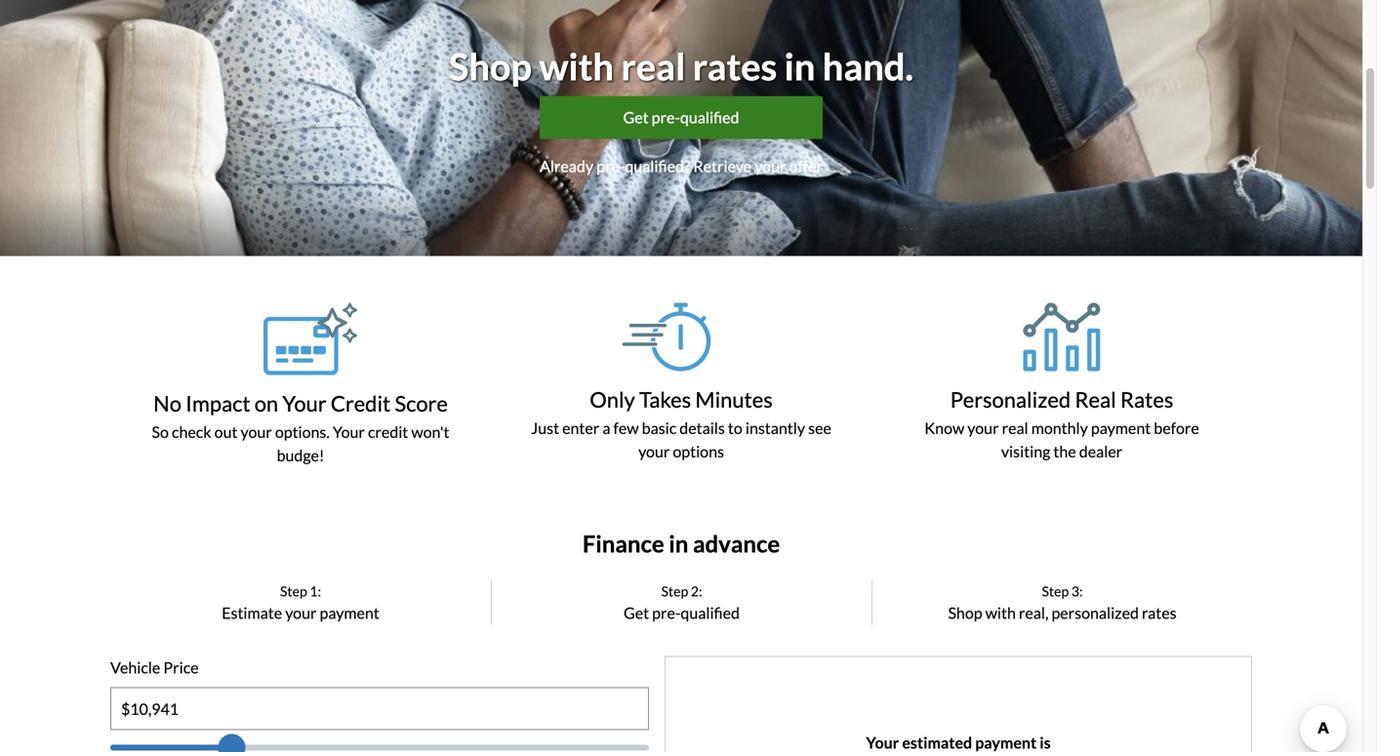 Task type: vqa. For each thing, say whether or not it's contained in the screenshot.
this
no



Task type: locate. For each thing, give the bounding box(es) containing it.
0 horizontal spatial real
[[621, 44, 686, 88]]

step left 1:
[[280, 583, 307, 600]]

your inside only takes minutes just enter a few basic details to instantly see your options
[[638, 442, 670, 461]]

budge!
[[277, 446, 324, 465]]

step left "3:" on the right bottom of the page
[[1042, 583, 1069, 600]]

1 vertical spatial rates
[[1142, 604, 1177, 623]]

step inside step 2: get pre-qualified
[[661, 583, 688, 600]]

your down 1:
[[285, 604, 317, 623]]

to
[[728, 419, 743, 438]]

qualified?
[[625, 157, 690, 176]]

out
[[214, 422, 238, 441]]

personalized
[[950, 387, 1071, 412]]

real up get pre-qualified
[[621, 44, 686, 88]]

pre- inside step 2: get pre-qualified
[[652, 604, 681, 623]]

0 vertical spatial your
[[282, 391, 327, 416]]

0 vertical spatial in
[[784, 44, 815, 88]]

vehicle price
[[110, 658, 199, 677]]

step inside step 3: shop with real, personalized rates
[[1042, 583, 1069, 600]]

1 horizontal spatial step
[[661, 583, 688, 600]]

1 step from the left
[[280, 583, 307, 600]]

qualified up retrieve
[[680, 108, 739, 127]]

1 vertical spatial with
[[985, 604, 1016, 623]]

rates inside step 3: shop with real, personalized rates
[[1142, 604, 1177, 623]]

shop inside step 3: shop with real, personalized rates
[[948, 604, 982, 623]]

0 vertical spatial get
[[623, 108, 649, 127]]

rates
[[693, 44, 777, 88], [1142, 604, 1177, 623]]

1 horizontal spatial with
[[985, 604, 1016, 623]]

monthly
[[1031, 419, 1088, 438]]

rates right personalized in the right of the page
[[1142, 604, 1177, 623]]

1 vertical spatial shop
[[948, 604, 982, 623]]

pre- inside button
[[652, 108, 680, 127]]

step inside step 1: estimate your payment
[[280, 583, 307, 600]]

0 vertical spatial payment
[[1091, 419, 1151, 438]]

instantly
[[746, 419, 805, 438]]

dealer
[[1079, 442, 1123, 461]]

get down finance
[[624, 604, 649, 623]]

pre-
[[652, 108, 680, 127], [596, 157, 625, 176], [652, 604, 681, 623]]

offer
[[789, 157, 823, 176]]

the
[[1054, 442, 1076, 461]]

your up options.
[[282, 391, 327, 416]]

your
[[755, 157, 786, 176], [968, 419, 999, 438], [241, 422, 272, 441], [638, 442, 670, 461], [285, 604, 317, 623]]

only takes minutes just enter a few basic details to instantly see your options
[[531, 387, 831, 461]]

0 horizontal spatial shop
[[449, 44, 532, 88]]

get
[[623, 108, 649, 127], [624, 604, 649, 623]]

0 horizontal spatial rates
[[693, 44, 777, 88]]

1 vertical spatial payment
[[320, 604, 379, 623]]

payment up dealer
[[1091, 419, 1151, 438]]

already
[[540, 157, 593, 176]]

qualified
[[680, 108, 739, 127], [681, 604, 740, 623]]

pre- right already
[[596, 157, 625, 176]]

3:
[[1072, 583, 1083, 600]]

2 vertical spatial pre-
[[652, 604, 681, 623]]

get pre-qualified button
[[540, 96, 823, 139]]

payment inside personalized real rates know your real monthly payment before visiting the dealer
[[1091, 419, 1151, 438]]

payment down 1:
[[320, 604, 379, 623]]

step left '2:'
[[661, 583, 688, 600]]

1 horizontal spatial real
[[1002, 419, 1028, 438]]

rates up get pre-qualified
[[693, 44, 777, 88]]

before
[[1154, 419, 1199, 438]]

0 horizontal spatial step
[[280, 583, 307, 600]]

payment inside step 1: estimate your payment
[[320, 604, 379, 623]]

your inside personalized real rates know your real monthly payment before visiting the dealer
[[968, 419, 999, 438]]

your down basic
[[638, 442, 670, 461]]

advance
[[693, 530, 780, 558]]

your down credit
[[333, 422, 365, 441]]

pre- down "finance in advance"
[[652, 604, 681, 623]]

your
[[282, 391, 327, 416], [333, 422, 365, 441]]

2 horizontal spatial step
[[1042, 583, 1069, 600]]

real,
[[1019, 604, 1049, 623]]

qualified down '2:'
[[681, 604, 740, 623]]

0 vertical spatial pre-
[[652, 108, 680, 127]]

your down on
[[241, 422, 272, 441]]

price
[[163, 658, 199, 677]]

1 horizontal spatial rates
[[1142, 604, 1177, 623]]

0 horizontal spatial your
[[282, 391, 327, 416]]

visiting
[[1001, 442, 1051, 461]]

score
[[395, 391, 448, 416]]

on
[[254, 391, 278, 416]]

0 horizontal spatial in
[[669, 530, 688, 558]]

3 step from the left
[[1042, 583, 1069, 600]]

finance
[[583, 530, 664, 558]]

real up visiting
[[1002, 419, 1028, 438]]

details
[[680, 419, 725, 438]]

retrieve
[[693, 157, 752, 176]]

options.
[[275, 422, 330, 441]]

step
[[280, 583, 307, 600], [661, 583, 688, 600], [1042, 583, 1069, 600]]

1 vertical spatial in
[[669, 530, 688, 558]]

personalized
[[1052, 604, 1139, 623]]

payment
[[1091, 419, 1151, 438], [320, 604, 379, 623]]

in left hand.
[[784, 44, 815, 88]]

1 horizontal spatial payment
[[1091, 419, 1151, 438]]

won't
[[411, 422, 449, 441]]

in
[[784, 44, 815, 88], [669, 530, 688, 558]]

get up qualified? at top
[[623, 108, 649, 127]]

0 vertical spatial with
[[539, 44, 614, 88]]

pre- up qualified? at top
[[652, 108, 680, 127]]

0 vertical spatial rates
[[693, 44, 777, 88]]

0 horizontal spatial payment
[[320, 604, 379, 623]]

1 vertical spatial pre-
[[596, 157, 625, 176]]

already pre-qualified? retrieve your offer link
[[540, 155, 823, 178]]

1 vertical spatial your
[[333, 422, 365, 441]]

real
[[621, 44, 686, 88], [1002, 419, 1028, 438]]

1 vertical spatial qualified
[[681, 604, 740, 623]]

with
[[539, 44, 614, 88], [985, 604, 1016, 623]]

1 vertical spatial real
[[1002, 419, 1028, 438]]

0 vertical spatial qualified
[[680, 108, 739, 127]]

1 vertical spatial get
[[624, 604, 649, 623]]

2 step from the left
[[661, 583, 688, 600]]

pre- for qualified
[[652, 108, 680, 127]]

shop
[[449, 44, 532, 88], [948, 604, 982, 623]]

your right "know"
[[968, 419, 999, 438]]

1 horizontal spatial shop
[[948, 604, 982, 623]]

in right finance
[[669, 530, 688, 558]]

basic
[[642, 419, 677, 438]]

0 vertical spatial shop
[[449, 44, 532, 88]]



Task type: describe. For each thing, give the bounding box(es) containing it.
shop with real rates in hand image
[[0, 0, 1363, 256]]

step 3: shop with real, personalized rates
[[948, 583, 1177, 623]]

step 1: estimate your payment
[[222, 583, 379, 623]]

step for real,
[[1042, 583, 1069, 600]]

step for qualified
[[661, 583, 688, 600]]

qualified inside step 2: get pre-qualified
[[681, 604, 740, 623]]

with inside step 3: shop with real, personalized rates
[[985, 604, 1016, 623]]

2:
[[691, 583, 702, 600]]

rates
[[1120, 387, 1174, 412]]

few
[[613, 419, 639, 438]]

step for payment
[[280, 583, 307, 600]]

enter
[[562, 419, 600, 438]]

personalized real rates know your real monthly payment before visiting the dealer
[[925, 387, 1199, 461]]

1 horizontal spatial in
[[784, 44, 815, 88]]

options
[[673, 442, 724, 461]]

credit
[[331, 391, 391, 416]]

your inside no impact on your credit score so check out your options. your credit won't budge!
[[241, 422, 272, 441]]

Down payment (0%) text field
[[111, 689, 648, 730]]

finance in advance
[[583, 530, 780, 558]]

already pre-qualified? retrieve your offer
[[540, 157, 823, 176]]

your left offer
[[755, 157, 786, 176]]

no
[[153, 391, 181, 416]]

pre- for qualified?
[[596, 157, 625, 176]]

qualified inside button
[[680, 108, 739, 127]]

impact
[[186, 391, 250, 416]]

step 2: get pre-qualified
[[624, 583, 740, 623]]

0 horizontal spatial with
[[539, 44, 614, 88]]

a
[[603, 419, 610, 438]]

1 horizontal spatial your
[[333, 422, 365, 441]]

estimate
[[222, 604, 282, 623]]

so
[[152, 422, 169, 441]]

get inside get pre-qualified button
[[623, 108, 649, 127]]

no impact on your credit score so check out your options. your credit won't budge!
[[152, 391, 449, 465]]

shop with real rates in hand.
[[449, 44, 914, 88]]

real
[[1075, 387, 1116, 412]]

minutes
[[695, 387, 773, 412]]

see
[[808, 419, 831, 438]]

just
[[531, 419, 559, 438]]

vehicle
[[110, 658, 160, 677]]

check
[[172, 422, 211, 441]]

takes
[[639, 387, 691, 412]]

credit
[[368, 422, 408, 441]]

only
[[590, 387, 635, 412]]

1:
[[310, 583, 321, 600]]

get inside step 2: get pre-qualified
[[624, 604, 649, 623]]

your inside step 1: estimate your payment
[[285, 604, 317, 623]]

0 vertical spatial real
[[621, 44, 686, 88]]

real inside personalized real rates know your real monthly payment before visiting the dealer
[[1002, 419, 1028, 438]]

know
[[925, 419, 965, 438]]

hand.
[[823, 44, 914, 88]]

get pre-qualified
[[623, 108, 739, 127]]



